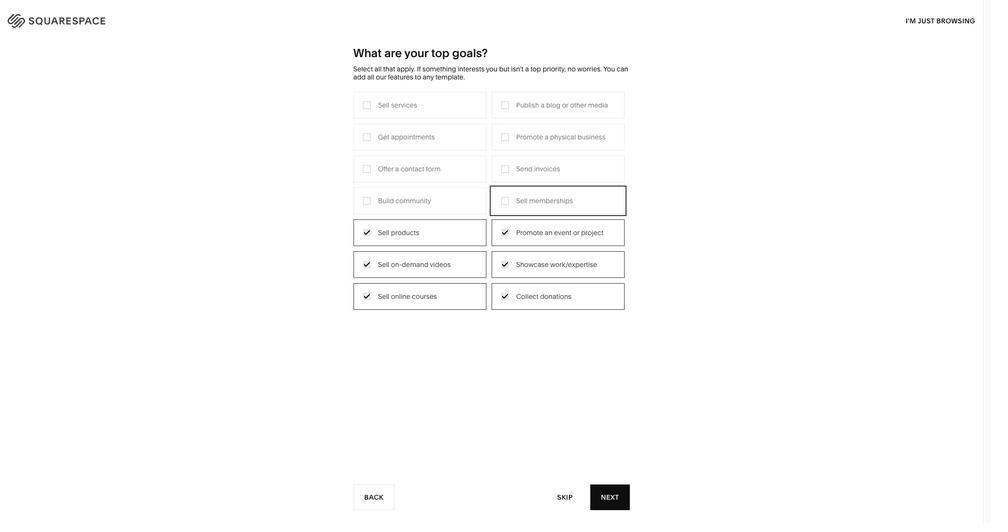 Task type: describe. For each thing, give the bounding box(es) containing it.
publish a blog or other media
[[516, 101, 608, 109]]

interests
[[458, 65, 485, 73]]

& for non-
[[320, 175, 324, 184]]

log
[[947, 15, 962, 24]]

an
[[545, 229, 553, 237]]

publish
[[516, 101, 539, 109]]

skip button
[[547, 485, 583, 511]]

community
[[396, 197, 431, 205]]

products
[[391, 229, 419, 237]]

media & podcasts
[[382, 161, 438, 170]]

if
[[417, 65, 421, 73]]

profits
[[341, 175, 361, 184]]

a for publish a blog or other media
[[541, 101, 545, 109]]

restaurants link
[[382, 147, 429, 155]]

promote an event or project
[[516, 229, 604, 237]]

on-
[[391, 260, 402, 269]]

or for blog
[[562, 101, 569, 109]]

real estate & properties
[[382, 204, 457, 212]]

back button
[[353, 485, 395, 511]]

a inside what are your top goals? select all that apply. if something interests you but isn't a top priority, no worries. you can add all our features to any template.
[[525, 65, 529, 73]]

donations
[[540, 292, 572, 301]]

sell services
[[378, 101, 417, 109]]

just
[[918, 16, 935, 25]]

next
[[601, 493, 619, 502]]

travel
[[382, 132, 400, 141]]

real
[[382, 204, 396, 212]]

your
[[404, 46, 429, 60]]

but
[[499, 65, 510, 73]]

sell for sell online courses
[[378, 292, 389, 301]]

non-
[[326, 175, 341, 184]]

offer
[[378, 165, 394, 173]]

& for decor
[[503, 132, 508, 141]]

nature
[[483, 147, 504, 155]]

home & decor link
[[483, 132, 538, 141]]

are
[[384, 46, 402, 60]]

community
[[281, 175, 318, 184]]

sell products
[[378, 229, 419, 237]]

online
[[391, 292, 410, 301]]

goals?
[[452, 46, 488, 60]]

services
[[391, 101, 417, 109]]

skip
[[557, 493, 573, 502]]

send
[[516, 165, 533, 173]]

back
[[364, 493, 384, 502]]

build
[[378, 197, 394, 205]]

showcase
[[516, 260, 549, 269]]

log             in
[[947, 15, 971, 24]]

restaurants
[[382, 147, 419, 155]]

weddings
[[382, 190, 414, 198]]

in
[[964, 15, 971, 24]]

events link
[[382, 175, 412, 184]]

collect donations
[[516, 292, 572, 301]]

courses
[[412, 292, 437, 301]]

promote for promote an event or project
[[516, 229, 543, 237]]

business
[[578, 133, 606, 141]]

events
[[382, 175, 403, 184]]

real estate & properties link
[[382, 204, 466, 212]]

event
[[554, 229, 572, 237]]

squarespace logo link
[[19, 11, 209, 27]]

offer a contact form
[[378, 165, 441, 173]]

sell for sell on-demand videos
[[378, 260, 389, 269]]

0 horizontal spatial top
[[431, 46, 450, 60]]

that
[[383, 65, 395, 73]]

decor
[[509, 132, 529, 141]]

appointments
[[391, 133, 435, 141]]

animals
[[511, 147, 536, 155]]

& right estate
[[418, 204, 423, 212]]

media & podcasts link
[[382, 161, 448, 170]]

template.
[[436, 73, 465, 81]]

get appointments
[[378, 133, 435, 141]]

work/expertise
[[550, 260, 597, 269]]

our
[[376, 73, 386, 81]]

fitness link
[[483, 161, 514, 170]]

any
[[423, 73, 434, 81]]

invoices
[[534, 165, 560, 173]]

build community
[[378, 197, 431, 205]]



Task type: locate. For each thing, give the bounding box(es) containing it.
community & non-profits link
[[281, 175, 371, 184]]

no
[[568, 65, 576, 73]]

a up events link
[[395, 165, 399, 173]]

sell for sell memberships
[[516, 197, 528, 205]]

something
[[423, 65, 456, 73]]

community & non-profits
[[281, 175, 361, 184]]

0 vertical spatial or
[[562, 101, 569, 109]]

&
[[503, 132, 508, 141], [505, 147, 510, 155], [403, 161, 408, 170], [320, 175, 324, 184], [418, 204, 423, 212]]

1 promote from the top
[[516, 133, 543, 141]]

you
[[486, 65, 498, 73]]

add
[[353, 73, 366, 81]]

promote for promote a physical business
[[516, 133, 543, 141]]

& for animals
[[505, 147, 510, 155]]

lusaka element
[[363, 326, 620, 524]]

what
[[353, 46, 382, 60]]

1 horizontal spatial all
[[375, 65, 382, 73]]

sell left memberships
[[516, 197, 528, 205]]

or right the blog
[[562, 101, 569, 109]]

showcase work/expertise
[[516, 260, 597, 269]]

priority,
[[543, 65, 566, 73]]

or right "event"
[[573, 229, 580, 237]]

sell for sell services
[[378, 101, 389, 109]]

nature & animals
[[483, 147, 536, 155]]

nature & animals link
[[483, 147, 546, 155]]

log             in link
[[947, 15, 971, 24]]

top up something
[[431, 46, 450, 60]]

0 vertical spatial promote
[[516, 133, 543, 141]]

or
[[562, 101, 569, 109], [573, 229, 580, 237]]

blog
[[546, 101, 561, 109]]

physical
[[550, 133, 576, 141]]

collect
[[516, 292, 539, 301]]

& left non-
[[320, 175, 324, 184]]

a left the blog
[[541, 101, 545, 109]]

1 vertical spatial promote
[[516, 229, 543, 237]]

next button
[[591, 485, 630, 511]]

squarespace logo image
[[19, 11, 125, 27]]

sell left 'online'
[[378, 292, 389, 301]]

top right isn't
[[531, 65, 541, 73]]

features
[[388, 73, 413, 81]]

or for event
[[573, 229, 580, 237]]

contact
[[401, 165, 424, 173]]

2 promote from the top
[[516, 229, 543, 237]]

promote left an
[[516, 229, 543, 237]]

a for offer a contact form
[[395, 165, 399, 173]]

0 vertical spatial top
[[431, 46, 450, 60]]

a for promote a physical business
[[545, 133, 549, 141]]

all left that
[[375, 65, 382, 73]]

get
[[378, 133, 389, 141]]

can
[[617, 65, 628, 73]]

sell
[[378, 101, 389, 109], [516, 197, 528, 205], [378, 229, 389, 237], [378, 260, 389, 269], [378, 292, 389, 301]]

1 vertical spatial top
[[531, 65, 541, 73]]

a
[[525, 65, 529, 73], [541, 101, 545, 109], [545, 133, 549, 141], [395, 165, 399, 173]]

media
[[382, 161, 402, 170]]

& right nature
[[505, 147, 510, 155]]

promote a physical business
[[516, 133, 606, 141]]

sell left on-
[[378, 260, 389, 269]]

i'm
[[906, 16, 916, 25]]

travel link
[[382, 132, 410, 141]]

sell on-demand videos
[[378, 260, 451, 269]]

form
[[426, 165, 441, 173]]

sell for sell products
[[378, 229, 389, 237]]

lusaka image
[[363, 326, 620, 524]]

to
[[415, 73, 421, 81]]

1 horizontal spatial top
[[531, 65, 541, 73]]

fitness
[[483, 161, 505, 170]]

promote
[[516, 133, 543, 141], [516, 229, 543, 237]]

0 horizontal spatial all
[[367, 73, 374, 81]]

videos
[[430, 260, 451, 269]]

you
[[604, 65, 615, 73]]

sell online courses
[[378, 292, 437, 301]]

& right "media"
[[403, 161, 408, 170]]

& right 'home'
[[503, 132, 508, 141]]

demand
[[402, 260, 428, 269]]

podcasts
[[409, 161, 438, 170]]

promote up 'animals' on the right of page
[[516, 133, 543, 141]]

& for podcasts
[[403, 161, 408, 170]]

sell left services
[[378, 101, 389, 109]]

home
[[483, 132, 502, 141]]

apply.
[[397, 65, 415, 73]]

send invoices
[[516, 165, 560, 173]]

top
[[431, 46, 450, 60], [531, 65, 541, 73]]

1 vertical spatial or
[[573, 229, 580, 237]]

home & decor
[[483, 132, 529, 141]]

sell left products
[[378, 229, 389, 237]]

memberships
[[529, 197, 573, 205]]

0 horizontal spatial or
[[562, 101, 569, 109]]

estate
[[397, 204, 417, 212]]

what are your top goals? select all that apply. if something interests you but isn't a top priority, no worries. you can add all our features to any template.
[[353, 46, 628, 81]]

select
[[353, 65, 373, 73]]

i'm just browsing link
[[906, 8, 976, 34]]

a left physical
[[545, 133, 549, 141]]

project
[[581, 229, 604, 237]]

properties
[[424, 204, 457, 212]]

a right isn't
[[525, 65, 529, 73]]

all left our
[[367, 73, 374, 81]]

other
[[570, 101, 587, 109]]

browsing
[[937, 16, 976, 25]]

sell memberships
[[516, 197, 573, 205]]

1 horizontal spatial or
[[573, 229, 580, 237]]

media
[[588, 101, 608, 109]]



Task type: vqa. For each thing, say whether or not it's contained in the screenshot.
Kearny Image
no



